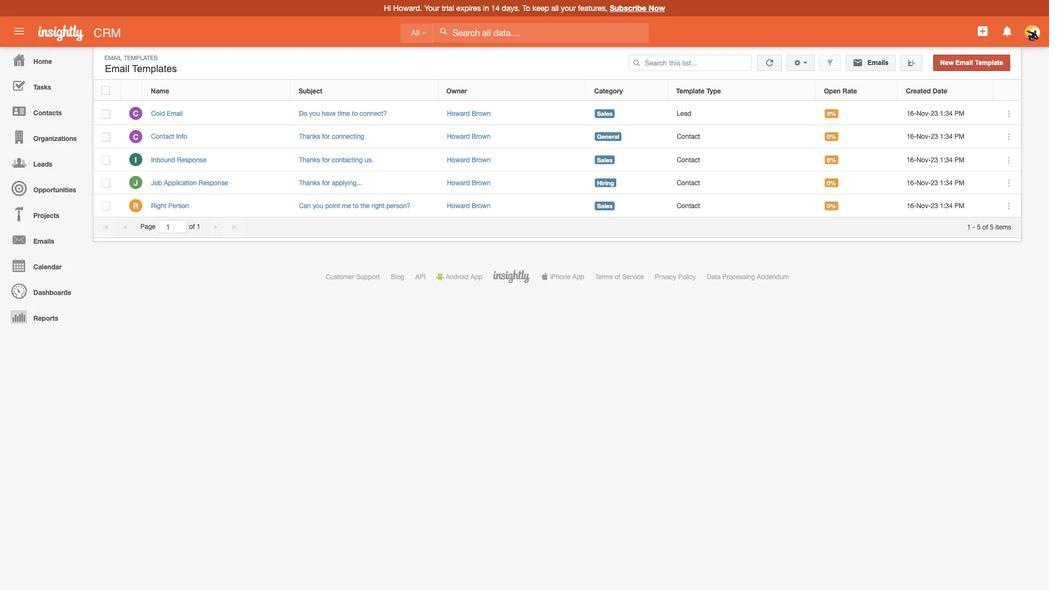 Task type: locate. For each thing, give the bounding box(es) containing it.
Search all data.... text field
[[433, 23, 649, 43]]

0% cell for time
[[816, 102, 898, 125]]

1 left -
[[967, 223, 971, 230]]

1 vertical spatial template
[[676, 87, 705, 94]]

4 howard brown from the top
[[447, 179, 491, 186]]

app right android
[[470, 273, 482, 280]]

23 inside r row
[[931, 202, 938, 209]]

1:34 for us.
[[940, 156, 953, 163]]

of right -
[[982, 223, 988, 230]]

howard inside r row
[[447, 202, 470, 209]]

0 vertical spatial thanks
[[299, 133, 320, 140]]

contact cell
[[668, 125, 816, 148], [668, 148, 816, 171], [668, 171, 816, 194], [668, 194, 816, 217]]

the
[[360, 202, 370, 209]]

3 sales from the top
[[597, 202, 613, 209]]

pm inside j row
[[955, 179, 965, 186]]

for left 'contacting'
[[322, 156, 330, 163]]

1 vertical spatial you
[[313, 202, 323, 209]]

pm inside r row
[[955, 202, 965, 209]]

sales cell down hiring
[[586, 194, 668, 217]]

5 0% from the top
[[827, 202, 836, 209]]

5 howard brown from the top
[[447, 202, 491, 209]]

1 horizontal spatial 1
[[967, 223, 971, 230]]

16-nov-23 1:34 pm inside i row
[[907, 156, 965, 163]]

thanks for j
[[299, 179, 320, 186]]

howard for us.
[[447, 156, 470, 163]]

1 0% cell from the top
[[816, 102, 898, 125]]

j
[[134, 178, 138, 187]]

1 howard brown link from the top
[[447, 110, 491, 117]]

emails inside navigation
[[33, 237, 54, 245]]

1 1:34 from the top
[[940, 110, 953, 117]]

2 app from the left
[[572, 273, 584, 280]]

5
[[977, 223, 981, 230], [990, 223, 994, 230]]

3 howard brown from the top
[[447, 156, 491, 163]]

3 0% cell from the top
[[816, 148, 898, 171]]

4 0% from the top
[[827, 179, 836, 186]]

navigation
[[0, 47, 87, 329]]

3 howard brown link from the top
[[447, 156, 491, 163]]

5 howard from the top
[[447, 202, 470, 209]]

0 vertical spatial for
[[322, 133, 330, 140]]

0 vertical spatial response
[[177, 156, 206, 163]]

1 vertical spatial c
[[133, 132, 139, 141]]

1 brown from the top
[[472, 110, 491, 117]]

4 contact cell from the top
[[668, 194, 816, 217]]

leads
[[33, 160, 52, 168]]

sales for c
[[597, 110, 613, 117]]

for inside i row
[[322, 156, 330, 163]]

1 c from the top
[[133, 109, 139, 118]]

0% for me
[[827, 202, 836, 209]]

23 for me
[[931, 202, 938, 209]]

None checkbox
[[102, 133, 110, 142], [102, 156, 110, 165], [102, 133, 110, 142], [102, 156, 110, 165]]

thanks up can
[[299, 179, 320, 186]]

0 horizontal spatial 1
[[197, 223, 200, 230]]

1 howard from the top
[[447, 110, 470, 117]]

c
[[133, 109, 139, 118], [133, 132, 139, 141]]

16-nov-23 1:34 pm cell
[[898, 102, 994, 125], [898, 125, 994, 148], [898, 148, 994, 171], [898, 171, 994, 194], [898, 194, 994, 217]]

16- inside i row
[[907, 156, 917, 163]]

1 vertical spatial response
[[199, 179, 228, 186]]

2 horizontal spatial of
[[982, 223, 988, 230]]

howard inside i row
[[447, 156, 470, 163]]

show sidebar image
[[907, 59, 915, 67]]

tasks link
[[3, 73, 87, 98]]

brown for me
[[472, 202, 491, 209]]

23 for us.
[[931, 156, 938, 163]]

0 vertical spatial you
[[309, 110, 320, 117]]

howard brown link for me
[[447, 202, 491, 209]]

None checkbox
[[102, 86, 110, 95], [102, 110, 110, 119], [102, 179, 110, 188], [102, 202, 110, 211], [102, 86, 110, 95], [102, 110, 110, 119], [102, 179, 110, 188], [102, 202, 110, 211]]

1 sales from the top
[[597, 110, 613, 117]]

1 vertical spatial emails
[[33, 237, 54, 245]]

of
[[189, 223, 195, 230], [982, 223, 988, 230], [615, 273, 620, 280]]

23 inside i row
[[931, 156, 938, 163]]

you right do
[[309, 110, 320, 117]]

sales cell down category
[[586, 102, 668, 125]]

sales for i
[[597, 156, 613, 163]]

inbound
[[151, 156, 175, 163]]

blog link
[[391, 273, 404, 280]]

2 sales cell from the top
[[586, 148, 668, 171]]

row group containing c
[[93, 102, 1021, 217]]

2 16- from the top
[[907, 133, 917, 140]]

thanks down do
[[299, 133, 320, 140]]

privacy
[[655, 273, 676, 280]]

2 vertical spatial thanks
[[299, 179, 320, 186]]

2 pm from the top
[[955, 133, 965, 140]]

1 vertical spatial sales cell
[[586, 148, 668, 171]]

c link up "i" link
[[129, 130, 142, 143]]

new
[[940, 59, 954, 66]]

0 vertical spatial template
[[975, 59, 1003, 66]]

1 thanks from the top
[[299, 133, 320, 140]]

emails up calendar link
[[33, 237, 54, 245]]

3 23 from the top
[[931, 156, 938, 163]]

5 16- from the top
[[907, 202, 917, 209]]

hiring
[[597, 179, 614, 186]]

4 nov- from the top
[[917, 179, 931, 186]]

2 vertical spatial for
[[322, 179, 330, 186]]

0% inside r row
[[827, 202, 836, 209]]

1 sales cell from the top
[[586, 102, 668, 125]]

sales inside c row
[[597, 110, 613, 117]]

2 5 from the left
[[990, 223, 994, 230]]

leads link
[[3, 150, 87, 175]]

0 vertical spatial c link
[[129, 107, 142, 120]]

16-nov-23 1:34 pm cell for me
[[898, 194, 994, 217]]

0 horizontal spatial 5
[[977, 223, 981, 230]]

3 1:34 from the top
[[940, 156, 953, 163]]

howard brown inside r row
[[447, 202, 491, 209]]

2 for from the top
[[322, 156, 330, 163]]

pm inside i row
[[955, 156, 965, 163]]

opportunities link
[[3, 175, 87, 201]]

0 horizontal spatial emails
[[33, 237, 54, 245]]

row
[[93, 80, 1021, 101]]

1 vertical spatial c link
[[129, 130, 142, 143]]

row group
[[93, 102, 1021, 217]]

1 16-nov-23 1:34 pm from the top
[[907, 110, 965, 117]]

email inside c row
[[167, 110, 183, 117]]

16-nov-23 1:34 pm inside j row
[[907, 179, 965, 186]]

4 brown from the top
[[472, 179, 491, 186]]

3 for from the top
[[322, 179, 330, 186]]

template left the type
[[676, 87, 705, 94]]

0 horizontal spatial app
[[470, 273, 482, 280]]

howard brown link
[[447, 110, 491, 117], [447, 133, 491, 140], [447, 156, 491, 163], [447, 179, 491, 186], [447, 202, 491, 209]]

0 vertical spatial c
[[133, 109, 139, 118]]

1 16- from the top
[[907, 110, 917, 117]]

to right 'time'
[[352, 110, 358, 117]]

i
[[135, 155, 137, 164]]

howard brown inside j row
[[447, 179, 491, 186]]

3 nov- from the top
[[917, 156, 931, 163]]

contact info link
[[151, 133, 193, 140]]

0% cell
[[816, 102, 898, 125], [816, 125, 898, 148], [816, 148, 898, 171], [816, 171, 898, 194], [816, 194, 898, 217]]

contact cell for j
[[668, 171, 816, 194]]

person
[[168, 202, 189, 209]]

howard brown inside i row
[[447, 156, 491, 163]]

projects link
[[3, 201, 87, 227]]

0 horizontal spatial template
[[676, 87, 705, 94]]

template down notifications icon
[[975, 59, 1003, 66]]

owner
[[446, 87, 467, 94]]

0 horizontal spatial emails link
[[3, 227, 87, 252]]

do you have time to connect?
[[299, 110, 387, 117]]

1 right 1 field
[[197, 223, 200, 230]]

0 vertical spatial sales
[[597, 110, 613, 117]]

to
[[522, 4, 530, 13]]

thanks up thanks for applying... link
[[299, 156, 320, 163]]

response right "application"
[[199, 179, 228, 186]]

you for r
[[313, 202, 323, 209]]

2 c from the top
[[133, 132, 139, 141]]

to for r
[[353, 202, 359, 209]]

howard brown link for us.
[[447, 156, 491, 163]]

emails link down projects on the left of the page
[[3, 227, 87, 252]]

0% inside i row
[[827, 156, 836, 163]]

c link
[[129, 107, 142, 120], [129, 130, 142, 143]]

-
[[973, 223, 975, 230]]

3 sales cell from the top
[[586, 194, 668, 217]]

1 vertical spatial for
[[322, 156, 330, 163]]

5 16-nov-23 1:34 pm from the top
[[907, 202, 965, 209]]

1 vertical spatial thanks
[[299, 156, 320, 163]]

c row up j row
[[93, 125, 1021, 148]]

contact inside j row
[[677, 179, 700, 186]]

app for iphone app
[[572, 273, 584, 280]]

3 contact cell from the top
[[668, 171, 816, 194]]

16-
[[907, 110, 917, 117], [907, 133, 917, 140], [907, 156, 917, 163], [907, 179, 917, 186], [907, 202, 917, 209]]

1 23 from the top
[[931, 110, 938, 117]]

2 vertical spatial sales cell
[[586, 194, 668, 217]]

thanks for contacting us.
[[299, 156, 373, 163]]

1 vertical spatial to
[[353, 202, 359, 209]]

5 left items on the right top of page
[[990, 223, 994, 230]]

1 16-nov-23 1:34 pm cell from the top
[[898, 102, 994, 125]]

response up job application response link on the top of page
[[177, 156, 206, 163]]

pm for time
[[955, 110, 965, 117]]

5 23 from the top
[[931, 202, 938, 209]]

0 vertical spatial to
[[352, 110, 358, 117]]

for left the connecting
[[322, 133, 330, 140]]

3 thanks from the top
[[299, 179, 320, 186]]

for left applying...
[[322, 179, 330, 186]]

1 pm from the top
[[955, 110, 965, 117]]

navigation containing home
[[0, 47, 87, 329]]

16-nov-23 1:34 pm for time
[[907, 110, 965, 117]]

sales down category
[[597, 110, 613, 117]]

to right me
[[353, 202, 359, 209]]

1 horizontal spatial 5
[[990, 223, 994, 230]]

brown inside r row
[[472, 202, 491, 209]]

sales up hiring
[[597, 156, 613, 163]]

3 16- from the top
[[907, 156, 917, 163]]

refresh list image
[[764, 59, 775, 66]]

nov- inside r row
[[917, 202, 931, 209]]

you right can
[[313, 202, 323, 209]]

subscribe now link
[[610, 4, 665, 13]]

1 howard brown from the top
[[447, 110, 491, 117]]

emails link up rate
[[846, 55, 896, 71]]

0%
[[827, 110, 836, 117], [827, 133, 836, 140], [827, 156, 836, 163], [827, 179, 836, 186], [827, 202, 836, 209]]

all link
[[400, 23, 433, 43]]

sales down hiring
[[597, 202, 613, 209]]

1 0% from the top
[[827, 110, 836, 117]]

r link
[[129, 199, 142, 212]]

1 horizontal spatial emails
[[866, 59, 889, 66]]

row containing name
[[93, 80, 1021, 101]]

4 pm from the top
[[955, 179, 965, 186]]

1
[[197, 223, 200, 230], [967, 223, 971, 230]]

1 5 from the left
[[977, 223, 981, 230]]

0% cell for me
[[816, 194, 898, 217]]

of right 1 field
[[189, 223, 195, 230]]

sales cell
[[586, 102, 668, 125], [586, 148, 668, 171], [586, 194, 668, 217]]

to for c
[[352, 110, 358, 117]]

0% cell for us.
[[816, 148, 898, 171]]

4 16-nov-23 1:34 pm from the top
[[907, 179, 965, 186]]

contact for i
[[677, 156, 700, 163]]

lead cell
[[668, 102, 816, 125]]

2 thanks from the top
[[299, 156, 320, 163]]

1 app from the left
[[470, 273, 482, 280]]

14
[[491, 4, 500, 13]]

thanks for connecting
[[299, 133, 364, 140]]

sales cell down general
[[586, 148, 668, 171]]

4 16- from the top
[[907, 179, 917, 186]]

1 horizontal spatial template
[[975, 59, 1003, 66]]

contact
[[151, 133, 174, 140], [677, 133, 700, 140], [677, 156, 700, 163], [677, 179, 700, 186], [677, 202, 700, 209]]

tasks
[[33, 83, 51, 91]]

4 23 from the top
[[931, 179, 938, 186]]

0 vertical spatial templates
[[124, 54, 158, 61]]

16-nov-23 1:34 pm
[[907, 110, 965, 117], [907, 133, 965, 140], [907, 156, 965, 163], [907, 179, 965, 186], [907, 202, 965, 209]]

3 howard from the top
[[447, 156, 470, 163]]

to
[[352, 110, 358, 117], [353, 202, 359, 209]]

blog
[[391, 273, 404, 280]]

5 pm from the top
[[955, 202, 965, 209]]

features,
[[578, 4, 608, 13]]

1 vertical spatial emails link
[[3, 227, 87, 252]]

sales inside r row
[[597, 202, 613, 209]]

23 inside j row
[[931, 179, 938, 186]]

brown for us.
[[472, 156, 491, 163]]

do you have time to connect? link
[[299, 110, 387, 117]]

page
[[140, 223, 155, 230]]

5 16-nov-23 1:34 pm cell from the top
[[898, 194, 994, 217]]

5 right -
[[977, 223, 981, 230]]

c link left cold
[[129, 107, 142, 120]]

2 c link from the top
[[129, 130, 142, 143]]

rate
[[843, 87, 857, 94]]

1 c link from the top
[[129, 107, 142, 120]]

c for cold email
[[133, 109, 139, 118]]

howard brown for time
[[447, 110, 491, 117]]

2 vertical spatial sales
[[597, 202, 613, 209]]

howard brown
[[447, 110, 491, 117], [447, 133, 491, 140], [447, 156, 491, 163], [447, 179, 491, 186], [447, 202, 491, 209]]

1:34 inside r row
[[940, 202, 953, 209]]

thanks inside i row
[[299, 156, 320, 163]]

c up "i" link
[[133, 132, 139, 141]]

16- for time
[[907, 110, 917, 117]]

sales
[[597, 110, 613, 117], [597, 156, 613, 163], [597, 202, 613, 209]]

response
[[177, 156, 206, 163], [199, 179, 228, 186]]

contact inside r row
[[677, 202, 700, 209]]

contact inside i row
[[677, 156, 700, 163]]

howard for me
[[447, 202, 470, 209]]

16-nov-23 1:34 pm inside r row
[[907, 202, 965, 209]]

0 vertical spatial emails link
[[846, 55, 896, 71]]

i row
[[93, 148, 1021, 171]]

5 howard brown link from the top
[[447, 202, 491, 209]]

16-nov-23 1:34 pm for us.
[[907, 156, 965, 163]]

projects
[[33, 211, 59, 219]]

16- inside r row
[[907, 202, 917, 209]]

3 16-nov-23 1:34 pm cell from the top
[[898, 148, 994, 171]]

general cell
[[586, 125, 668, 148]]

1 horizontal spatial of
[[615, 273, 620, 280]]

4 howard from the top
[[447, 179, 470, 186]]

job application response
[[151, 179, 228, 186]]

5 brown from the top
[[472, 202, 491, 209]]

3 16-nov-23 1:34 pm from the top
[[907, 156, 965, 163]]

2 16-nov-23 1:34 pm cell from the top
[[898, 125, 994, 148]]

category
[[594, 87, 623, 94]]

to inside r row
[[353, 202, 359, 209]]

0% inside j row
[[827, 179, 836, 186]]

sales inside i row
[[597, 156, 613, 163]]

r row
[[93, 194, 1021, 217]]

thanks for applying... link
[[299, 179, 362, 186]]

c link for cold email
[[129, 107, 142, 120]]

you inside r row
[[313, 202, 323, 209]]

your
[[561, 4, 576, 13]]

thanks
[[299, 133, 320, 140], [299, 156, 320, 163], [299, 179, 320, 186]]

dashboards
[[33, 289, 71, 296]]

for for i
[[322, 156, 330, 163]]

thanks inside j row
[[299, 179, 320, 186]]

1 for from the top
[[322, 133, 330, 140]]

for inside j row
[[322, 179, 330, 186]]

1 vertical spatial templates
[[132, 63, 177, 74]]

1:34
[[940, 110, 953, 117], [940, 133, 953, 140], [940, 156, 953, 163], [940, 179, 953, 186], [940, 202, 953, 209]]

1 horizontal spatial app
[[572, 273, 584, 280]]

3 pm from the top
[[955, 156, 965, 163]]

app right iphone at the right of the page
[[572, 273, 584, 280]]

2 1:34 from the top
[[940, 133, 953, 140]]

pm for us.
[[955, 156, 965, 163]]

brown inside i row
[[472, 156, 491, 163]]

2 sales from the top
[[597, 156, 613, 163]]

2 brown from the top
[[472, 133, 491, 140]]

right person
[[151, 202, 189, 209]]

emails
[[866, 59, 889, 66], [33, 237, 54, 245]]

2 1 from the left
[[967, 223, 971, 230]]

j row
[[93, 171, 1021, 194]]

for
[[322, 133, 330, 140], [322, 156, 330, 163], [322, 179, 330, 186]]

5 1:34 from the top
[[940, 202, 953, 209]]

nov- inside i row
[[917, 156, 931, 163]]

search image
[[633, 59, 640, 67]]

1 nov- from the top
[[917, 110, 931, 117]]

5 0% cell from the top
[[816, 194, 898, 217]]

2 0% cell from the top
[[816, 125, 898, 148]]

for for j
[[322, 179, 330, 186]]

c left cold
[[133, 109, 139, 118]]

c row up i row
[[93, 102, 1021, 125]]

1:34 inside i row
[[940, 156, 953, 163]]

3 0% from the top
[[827, 156, 836, 163]]

0 vertical spatial sales cell
[[586, 102, 668, 125]]

16- for us.
[[907, 156, 917, 163]]

3 brown from the top
[[472, 156, 491, 163]]

c row
[[93, 102, 1021, 125], [93, 125, 1021, 148]]

2 contact cell from the top
[[668, 148, 816, 171]]

1 contact cell from the top
[[668, 125, 816, 148]]

of right terms
[[615, 273, 620, 280]]

email
[[104, 54, 122, 61], [956, 59, 973, 66], [105, 63, 130, 74], [167, 110, 183, 117]]

1 vertical spatial sales
[[597, 156, 613, 163]]

emails left 'show sidebar' image
[[866, 59, 889, 66]]

4 1:34 from the top
[[940, 179, 953, 186]]

4 0% cell from the top
[[816, 171, 898, 194]]

5 nov- from the top
[[917, 202, 931, 209]]



Task type: vqa. For each thing, say whether or not it's contained in the screenshot.
1st HOWARD BROWN link from the top of the "row group" containing C
yes



Task type: describe. For each thing, give the bounding box(es) containing it.
opportunities
[[33, 186, 76, 193]]

name
[[151, 87, 169, 94]]

inbound response
[[151, 156, 206, 163]]

r
[[133, 201, 139, 210]]

1 horizontal spatial emails link
[[846, 55, 896, 71]]

sales cell for c
[[586, 102, 668, 125]]

lead
[[677, 110, 691, 117]]

do
[[299, 110, 307, 117]]

of 1
[[189, 223, 200, 230]]

terms
[[595, 273, 613, 280]]

organizations
[[33, 134, 77, 142]]

contact info
[[151, 133, 187, 140]]

hi howard. your trial expires in 14 days. to keep all your features, subscribe now
[[384, 4, 665, 13]]

nov- for us.
[[917, 156, 931, 163]]

1:34 inside j row
[[940, 179, 953, 186]]

person?
[[386, 202, 410, 209]]

for for c
[[322, 133, 330, 140]]

16- inside j row
[[907, 179, 917, 186]]

days.
[[502, 4, 520, 13]]

23 for time
[[931, 110, 938, 117]]

4 howard brown link from the top
[[447, 179, 491, 186]]

in
[[483, 4, 489, 13]]

reports
[[33, 314, 58, 322]]

template inside row
[[676, 87, 705, 94]]

home
[[33, 57, 52, 65]]

processing
[[722, 273, 755, 280]]

job application response link
[[151, 179, 234, 186]]

contact for r
[[677, 202, 700, 209]]

you for c
[[309, 110, 320, 117]]

brown inside j row
[[472, 179, 491, 186]]

2 howard from the top
[[447, 133, 470, 140]]

response inside j row
[[199, 179, 228, 186]]

connecting
[[332, 133, 364, 140]]

nov- for time
[[917, 110, 931, 117]]

sales cell for r
[[586, 194, 668, 217]]

1 field
[[159, 221, 186, 233]]

android app
[[446, 273, 482, 280]]

nov- inside j row
[[917, 179, 931, 186]]

4 16-nov-23 1:34 pm cell from the top
[[898, 171, 994, 194]]

home link
[[3, 47, 87, 73]]

point
[[325, 202, 340, 209]]

can you point me to the right person?
[[299, 202, 410, 209]]

customer
[[326, 273, 354, 280]]

16- for me
[[907, 202, 917, 209]]

terms of service
[[595, 273, 644, 280]]

me
[[342, 202, 351, 209]]

thanks for i
[[299, 156, 320, 163]]

items
[[995, 223, 1011, 230]]

contact for c
[[677, 133, 700, 140]]

addendum
[[757, 273, 789, 280]]

your
[[424, 4, 440, 13]]

2 howard brown link from the top
[[447, 133, 491, 140]]

calendar
[[33, 263, 62, 270]]

howard brown link for time
[[447, 110, 491, 117]]

trial
[[442, 4, 454, 13]]

all
[[411, 29, 420, 37]]

new email template link
[[933, 55, 1010, 71]]

white image
[[439, 27, 447, 35]]

0% for us.
[[827, 156, 836, 163]]

reports link
[[3, 304, 87, 329]]

organizations link
[[3, 124, 87, 150]]

howard brown for us.
[[447, 156, 491, 163]]

dashboards link
[[3, 278, 87, 304]]

privacy policy
[[655, 273, 696, 280]]

expires
[[456, 4, 481, 13]]

2 23 from the top
[[931, 133, 938, 140]]

new email template
[[940, 59, 1003, 66]]

data
[[707, 273, 721, 280]]

created date
[[906, 87, 947, 94]]

1:34 for time
[[940, 110, 953, 117]]

thanks for applying...
[[299, 179, 362, 186]]

can you point me to the right person? link
[[299, 202, 410, 209]]

16-nov-23 1:34 pm for me
[[907, 202, 965, 209]]

api link
[[415, 273, 425, 280]]

sales for r
[[597, 202, 613, 209]]

service
[[622, 273, 644, 280]]

us.
[[365, 156, 373, 163]]

time
[[337, 110, 350, 117]]

16-nov-23 1:34 pm cell for time
[[898, 102, 994, 125]]

howard brown for me
[[447, 202, 491, 209]]

nov- for me
[[917, 202, 931, 209]]

pm for me
[[955, 202, 965, 209]]

application
[[164, 179, 197, 186]]

email templates button
[[102, 61, 180, 77]]

show list view filters image
[[826, 59, 834, 67]]

2 0% from the top
[[827, 133, 836, 140]]

have
[[322, 110, 336, 117]]

open rate
[[824, 87, 857, 94]]

contact cell for r
[[668, 194, 816, 217]]

all
[[551, 4, 559, 13]]

1 1 from the left
[[197, 223, 200, 230]]

subscribe
[[610, 4, 646, 13]]

iphone
[[550, 273, 570, 280]]

c link for contact info
[[129, 130, 142, 143]]

hi
[[384, 4, 391, 13]]

howard for time
[[447, 110, 470, 117]]

policy
[[678, 273, 696, 280]]

job
[[151, 179, 162, 186]]

contact for j
[[677, 179, 700, 186]]

16-nov-23 1:34 pm cell for us.
[[898, 148, 994, 171]]

android
[[446, 273, 469, 280]]

0% for time
[[827, 110, 836, 117]]

crm
[[94, 26, 121, 40]]

c for contact info
[[133, 132, 139, 141]]

keep
[[532, 4, 549, 13]]

iphone app
[[550, 273, 584, 280]]

iphone app link
[[541, 273, 584, 280]]

contacts
[[33, 109, 62, 116]]

1:34 for me
[[940, 202, 953, 209]]

support
[[356, 273, 380, 280]]

notifications image
[[1001, 25, 1014, 38]]

contacting
[[332, 156, 363, 163]]

thanks for c
[[299, 133, 320, 140]]

cold email
[[151, 110, 183, 117]]

i link
[[129, 153, 142, 166]]

1 c row from the top
[[93, 102, 1021, 125]]

connect?
[[360, 110, 387, 117]]

now
[[649, 4, 665, 13]]

terms of service link
[[595, 273, 644, 280]]

right
[[371, 202, 385, 209]]

template type
[[676, 87, 721, 94]]

customer support link
[[326, 273, 380, 280]]

0 vertical spatial emails
[[866, 59, 889, 66]]

app for android app
[[470, 273, 482, 280]]

brown for time
[[472, 110, 491, 117]]

data processing addendum link
[[707, 273, 789, 280]]

cold
[[151, 110, 165, 117]]

0 horizontal spatial of
[[189, 223, 195, 230]]

android app link
[[436, 273, 482, 280]]

2 c row from the top
[[93, 125, 1021, 148]]

created
[[906, 87, 931, 94]]

Search this list... text field
[[629, 55, 752, 71]]

response inside i row
[[177, 156, 206, 163]]

howard.
[[393, 4, 422, 13]]

contact cell for i
[[668, 148, 816, 171]]

2 nov- from the top
[[917, 133, 931, 140]]

cog image
[[794, 59, 801, 67]]

hiring cell
[[586, 171, 668, 194]]

thanks for connecting link
[[299, 133, 364, 140]]

data processing addendum
[[707, 273, 789, 280]]

2 16-nov-23 1:34 pm from the top
[[907, 133, 965, 140]]

right person link
[[151, 202, 194, 209]]

general
[[597, 133, 619, 140]]

sales cell for i
[[586, 148, 668, 171]]

howard inside j row
[[447, 179, 470, 186]]

api
[[415, 273, 425, 280]]

2 howard brown from the top
[[447, 133, 491, 140]]

1 - 5 of 5 items
[[967, 223, 1011, 230]]

contact cell for c
[[668, 125, 816, 148]]

customer support
[[326, 273, 380, 280]]



